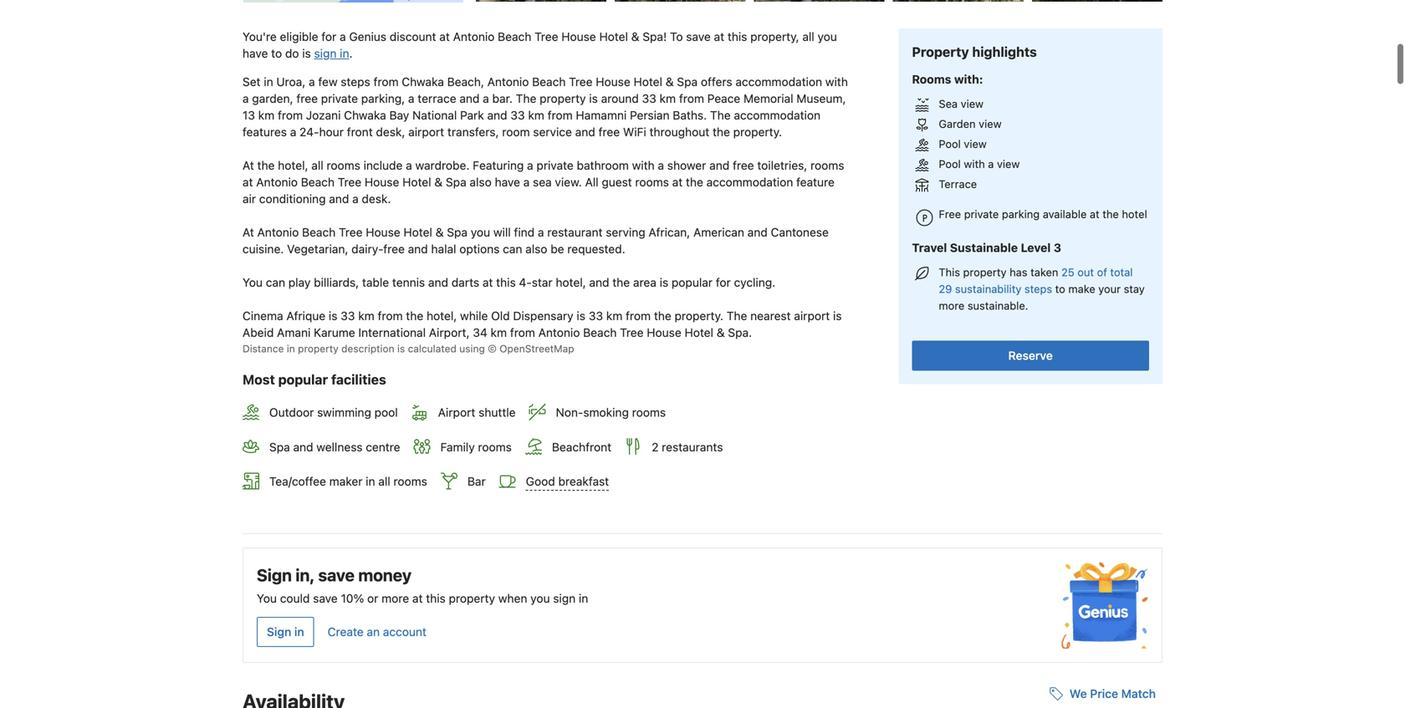 Task type: describe. For each thing, give the bounding box(es) containing it.
antonio up cuisine.
[[257, 226, 299, 239]]

33 right 'dispensary'
[[589, 309, 603, 323]]

is inside you're eligible for a genius discount at antonio beach tree house hotel & spa! to save at this property, all you have to do is
[[302, 47, 311, 60]]

could
[[280, 592, 310, 606]]

we price match button
[[1043, 680, 1163, 709]]

in right maker
[[366, 475, 375, 489]]

spa down 'outdoor'
[[269, 440, 290, 454]]

is right 'dispensary'
[[577, 309, 586, 323]]

33 up persian
[[642, 92, 657, 106]]

sign in, save money you could save 10% or more at this property when you sign in
[[257, 566, 589, 606]]

taken
[[1031, 266, 1059, 279]]

and down hamamni
[[575, 125, 596, 139]]

rooms down shuttle
[[478, 440, 512, 454]]

rooms right guest
[[636, 175, 669, 189]]

discount
[[390, 30, 436, 44]]

more inside sign in, save money you could save 10% or more at this property when you sign in
[[382, 592, 409, 606]]

1 vertical spatial property.
[[675, 309, 724, 323]]

desk.
[[362, 192, 391, 206]]

and left 'darts'
[[428, 276, 449, 290]]

hotel up halal
[[404, 226, 433, 239]]

play
[[289, 276, 311, 290]]

2 vertical spatial the
[[727, 309, 748, 323]]

desk,
[[376, 125, 405, 139]]

is down the international
[[397, 343, 405, 355]]

from up the international
[[378, 309, 403, 323]]

0 vertical spatial the
[[516, 92, 537, 106]]

antonio down 'dispensary'
[[539, 326, 580, 340]]

property up sustainability
[[964, 266, 1007, 279]]

make
[[1069, 283, 1096, 295]]

hotel inside you're eligible for a genius discount at antonio beach tree house hotel & spa! to save at this property, all you have to do is
[[600, 30, 628, 44]]

create an account
[[328, 626, 427, 639]]

cantonese
[[771, 226, 829, 239]]

pool for pool with a view
[[939, 158, 961, 170]]

1 horizontal spatial with
[[826, 75, 848, 89]]

rooms up 2
[[632, 406, 666, 420]]

star
[[532, 276, 553, 290]]

a left desk.
[[352, 192, 359, 206]]

free down uroa,
[[297, 92, 318, 106]]

of
[[1098, 266, 1108, 279]]

a left shower
[[658, 159, 664, 172]]

view up "parking" on the right of page
[[997, 158, 1020, 170]]

most popular facilities
[[243, 372, 386, 388]]

antonio up bar.
[[488, 75, 529, 89]]

hotel down the wardrobe.
[[403, 175, 431, 189]]

family rooms
[[441, 440, 512, 454]]

outdoor
[[269, 406, 314, 420]]

& left spa.
[[717, 326, 725, 340]]

we price match
[[1070, 687, 1156, 701]]

1 vertical spatial accommodation
[[734, 108, 821, 122]]

rooms down centre
[[394, 475, 428, 489]]

beach down you're eligible for a genius discount at antonio beach tree house hotel & spa! to save at this property, all you have to do is
[[532, 75, 566, 89]]

33 up room
[[511, 108, 525, 122]]

a right find
[[538, 226, 544, 239]]

is up karume
[[329, 309, 338, 323]]

we
[[1070, 687, 1088, 701]]

available
[[1043, 208, 1087, 220]]

park
[[460, 108, 484, 122]]

have inside set in uroa, a few steps from chwaka beach, antonio beach tree house hotel & spa offers accommodation with a garden, free private parking, a terrace and a bar. the property is around 33 km from peace memorial museum, 13 km from jozani chwaka bay national park and 33 km from hamamni persian baths. the accommodation features a 24-hour front desk, airport transfers, room service and free wifi throughout the property. at the hotel, all rooms include a wardrobe. featuring a private bathroom with a shower and free toiletries, rooms at antonio beach tree house hotel & spa also have a sea view. all guest rooms at the accommodation feature air conditioning and a desk. at antonio beach tree house hotel & spa you will find a restaurant serving african, american and cantonese cuisine. vegetarian, dairy-free and halal options can also be requested. you can play billiards, table tennis and darts at this 4-star hotel, and the area is popular for cycling. cinema afrique is 33 km from the hotel, while old dispensary is 33 km from the property. the nearest airport is abeid amani karume international airport, 34 km from antonio beach tree house hotel & spa.
[[495, 175, 520, 189]]

beach inside you're eligible for a genius discount at antonio beach tree house hotel & spa! to save at this property, all you have to do is
[[498, 30, 532, 44]]

serving
[[606, 226, 646, 239]]

international
[[359, 326, 426, 340]]

parking
[[1002, 208, 1040, 220]]

at right discount
[[440, 30, 450, 44]]

karume
[[314, 326, 355, 340]]

0 vertical spatial airport
[[409, 125, 444, 139]]

reserve
[[1009, 349, 1053, 363]]

0 horizontal spatial popular
[[278, 372, 328, 388]]

and left halal
[[408, 242, 428, 256]]

baths.
[[673, 108, 707, 122]]

dispensary
[[513, 309, 574, 323]]

around
[[601, 92, 639, 106]]

requested.
[[568, 242, 626, 256]]

km up service
[[528, 108, 545, 122]]

you're eligible for a genius discount at antonio beach tree house hotel & spa! to save at this property, all you have to do is
[[243, 30, 837, 60]]

darts
[[452, 276, 480, 290]]

distance in property description is calculated using © openstreetmap
[[243, 343, 575, 355]]

save inside you're eligible for a genius discount at antonio beach tree house hotel & spa! to save at this property, all you have to do is
[[686, 30, 711, 44]]

spa!
[[643, 30, 667, 44]]

2 vertical spatial save
[[313, 592, 338, 606]]

25 out of total 29 sustainability steps
[[939, 266, 1133, 295]]

tea/coffee maker in all rooms
[[269, 475, 428, 489]]

pool with a view
[[939, 158, 1020, 170]]

from down garden,
[[278, 108, 303, 122]]

the left area
[[613, 276, 630, 290]]

spa up halal
[[447, 226, 468, 239]]

this inside you're eligible for a genius discount at antonio beach tree house hotel & spa! to save at this property, all you have to do is
[[728, 30, 748, 44]]

beach up conditioning
[[301, 175, 335, 189]]

dairy-
[[352, 242, 383, 256]]

garden view
[[939, 117, 1002, 130]]

34
[[473, 326, 488, 340]]

the down features
[[257, 159, 275, 172]]

beach up vegetarian,
[[302, 226, 336, 239]]

at right to on the left top of the page
[[714, 30, 725, 44]]

from down area
[[626, 309, 651, 323]]

you inside sign in, save money you could save 10% or more at this property when you sign in
[[531, 592, 550, 606]]

and down requested.
[[589, 276, 610, 290]]

most
[[243, 372, 275, 388]]

view for pool view
[[964, 138, 987, 150]]

km up persian
[[660, 92, 676, 106]]

from up baths.
[[679, 92, 705, 106]]

bar.
[[493, 92, 513, 106]]

to inside to make your stay more sustainable.
[[1056, 283, 1066, 295]]

non-
[[556, 406, 584, 420]]

set
[[243, 75, 261, 89]]

& up persian
[[666, 75, 674, 89]]

eligible
[[280, 30, 318, 44]]

rooms with:
[[912, 72, 984, 86]]

hotel
[[1122, 208, 1148, 220]]

33 up karume
[[341, 309, 355, 323]]

abeid
[[243, 326, 274, 340]]

while
[[460, 309, 488, 323]]

& down the wardrobe.
[[435, 175, 443, 189]]

guest
[[602, 175, 632, 189]]

with:
[[955, 72, 984, 86]]

parking,
[[361, 92, 405, 106]]

2 at from the top
[[243, 226, 254, 239]]

rooms down "hour"
[[327, 159, 361, 172]]

km down old
[[491, 326, 507, 340]]

billiards,
[[314, 276, 359, 290]]

sign in link
[[257, 618, 314, 648]]

maker
[[329, 475, 363, 489]]

1 vertical spatial the
[[710, 108, 731, 122]]

vegetarian,
[[287, 242, 348, 256]]

create
[[328, 626, 364, 639]]

2 restaurants
[[652, 440, 723, 454]]

0 vertical spatial hotel,
[[278, 159, 308, 172]]

steps inside set in uroa, a few steps from chwaka beach, antonio beach tree house hotel & spa offers accommodation with a garden, free private parking, a terrace and a bar. the property is around 33 km from peace memorial museum, 13 km from jozani chwaka bay national park and 33 km from hamamni persian baths. the accommodation features a 24-hour front desk, airport transfers, room service and free wifi throughout the property. at the hotel, all rooms include a wardrobe. featuring a private bathroom with a shower and free toiletries, rooms at antonio beach tree house hotel & spa also have a sea view. all guest rooms at the accommodation feature air conditioning and a desk. at antonio beach tree house hotel & spa you will find a restaurant serving african, american and cantonese cuisine. vegetarian, dairy-free and halal options can also be requested. you can play billiards, table tennis and darts at this 4-star hotel, and the area is popular for cycling. cinema afrique is 33 km from the hotel, while old dispensary is 33 km from the property. the nearest airport is abeid amani karume international airport, 34 km from antonio beach tree house hotel & spa.
[[341, 75, 370, 89]]

and left desk.
[[329, 192, 349, 206]]

1 vertical spatial private
[[537, 159, 574, 172]]

and right american
[[748, 226, 768, 239]]

free up tennis
[[383, 242, 405, 256]]

account
[[383, 626, 427, 639]]

good
[[526, 475, 555, 489]]

transfers,
[[448, 125, 499, 139]]

afrique
[[287, 309, 326, 323]]

create an account link
[[328, 618, 427, 648]]

from up openstreetmap
[[510, 326, 535, 340]]

in,
[[296, 566, 315, 585]]

1 at from the top
[[243, 159, 254, 172]]

highlights
[[973, 44, 1037, 60]]

0 horizontal spatial sign
[[314, 47, 337, 60]]

a left sea
[[524, 175, 530, 189]]

spa left offers
[[677, 75, 698, 89]]

in for sign
[[294, 626, 304, 639]]

house up 'around'
[[596, 75, 631, 89]]

features
[[243, 125, 287, 139]]

all inside you're eligible for a genius discount at antonio beach tree house hotel & spa! to save at this property, all you have to do is
[[803, 30, 815, 44]]

from up service
[[548, 108, 573, 122]]

distance
[[243, 343, 284, 355]]

to inside you're eligible for a genius discount at antonio beach tree house hotel & spa! to save at this property, all you have to do is
[[271, 47, 282, 60]]

airport
[[438, 406, 476, 420]]

at down shower
[[672, 175, 683, 189]]

popular inside set in uroa, a few steps from chwaka beach, antonio beach tree house hotel & spa offers accommodation with a garden, free private parking, a terrace and a bar. the property is around 33 km from peace memorial museum, 13 km from jozani chwaka bay national park and 33 km from hamamni persian baths. the accommodation features a 24-hour front desk, airport transfers, room service and free wifi throughout the property. at the hotel, all rooms include a wardrobe. featuring a private bathroom with a shower and free toiletries, rooms at antonio beach tree house hotel & spa also have a sea view. all guest rooms at the accommodation feature air conditioning and a desk. at antonio beach tree house hotel & spa you will find a restaurant serving african, american and cantonese cuisine. vegetarian, dairy-free and halal options can also be requested. you can play billiards, table tennis and darts at this 4-star hotel, and the area is popular for cycling. cinema afrique is 33 km from the hotel, while old dispensary is 33 km from the property. the nearest airport is abeid amani karume international airport, 34 km from antonio beach tree house hotel & spa.
[[672, 276, 713, 290]]

be
[[551, 242, 564, 256]]

0 horizontal spatial also
[[470, 175, 492, 189]]

sign for in
[[267, 626, 291, 639]]

view for sea view
[[961, 97, 984, 110]]

sea view
[[939, 97, 984, 110]]

4-
[[519, 276, 532, 290]]

terrace
[[939, 178, 977, 190]]

beach up smoking
[[583, 326, 617, 340]]

price
[[1091, 687, 1119, 701]]

front
[[347, 125, 373, 139]]

2 horizontal spatial with
[[964, 158, 985, 170]]

and up tea/coffee
[[293, 440, 313, 454]]

to
[[670, 30, 683, 44]]

national
[[413, 108, 457, 122]]

2 vertical spatial accommodation
[[707, 175, 794, 189]]

antonio up conditioning
[[256, 175, 298, 189]]

25 out of total 29 sustainability steps link
[[939, 266, 1133, 295]]

african,
[[649, 226, 691, 239]]

from up parking, on the left
[[374, 75, 399, 89]]

beach,
[[447, 75, 484, 89]]

at right 'darts'
[[483, 276, 493, 290]]

level
[[1021, 241, 1051, 255]]

view for garden view
[[979, 117, 1002, 130]]

the up the international
[[406, 309, 424, 323]]

for inside you're eligible for a genius discount at antonio beach tree house hotel & spa! to save at this property, all you have to do is
[[322, 30, 337, 44]]

at inside sign in, save money you could save 10% or more at this property when you sign in
[[412, 592, 423, 606]]

house down include
[[365, 175, 399, 189]]

1 horizontal spatial can
[[503, 242, 523, 256]]

halal
[[431, 242, 456, 256]]

hour
[[319, 125, 344, 139]]

cuisine.
[[243, 242, 284, 256]]

a up 13
[[243, 92, 249, 106]]

and up park
[[460, 92, 480, 106]]

and down bar.
[[487, 108, 508, 122]]

1 vertical spatial chwaka
[[344, 108, 386, 122]]

& up halal
[[436, 226, 444, 239]]



Task type: locate. For each thing, give the bounding box(es) containing it.
antonio inside you're eligible for a genius discount at antonio beach tree house hotel & spa! to save at this property, all you have to do is
[[453, 30, 495, 44]]

has
[[1010, 266, 1028, 279]]

1 horizontal spatial sign
[[553, 592, 576, 606]]

also down featuring
[[470, 175, 492, 189]]

property down karume
[[298, 343, 339, 355]]

0 vertical spatial all
[[803, 30, 815, 44]]

at
[[243, 159, 254, 172], [243, 226, 254, 239]]

you inside set in uroa, a few steps from chwaka beach, antonio beach tree house hotel & spa offers accommodation with a garden, free private parking, a terrace and a bar. the property is around 33 km from peace memorial museum, 13 km from jozani chwaka bay national park and 33 km from hamamni persian baths. the accommodation features a 24-hour front desk, airport transfers, room service and free wifi throughout the property. at the hotel, all rooms include a wardrobe. featuring a private bathroom with a shower and free toiletries, rooms at antonio beach tree house hotel & spa also have a sea view. all guest rooms at the accommodation feature air conditioning and a desk. at antonio beach tree house hotel & spa you will find a restaurant serving african, american and cantonese cuisine. vegetarian, dairy-free and halal options can also be requested. you can play billiards, table tennis and darts at this 4-star hotel, and the area is popular for cycling. cinema afrique is 33 km from the hotel, while old dispensary is 33 km from the property. the nearest airport is abeid amani karume international airport, 34 km from antonio beach tree house hotel & spa.
[[471, 226, 490, 239]]

2 horizontal spatial private
[[965, 208, 999, 220]]

0 horizontal spatial more
[[382, 592, 409, 606]]

this property has taken
[[939, 266, 1062, 279]]

at up the account
[[412, 592, 423, 606]]

you right property,
[[818, 30, 837, 44]]

1 vertical spatial save
[[318, 566, 355, 585]]

restaurant
[[548, 226, 603, 239]]

popular up 'outdoor'
[[278, 372, 328, 388]]

for inside set in uroa, a few steps from chwaka beach, antonio beach tree house hotel & spa offers accommodation with a garden, free private parking, a terrace and a bar. the property is around 33 km from peace memorial museum, 13 km from jozani chwaka bay national park and 33 km from hamamni persian baths. the accommodation features a 24-hour front desk, airport transfers, room service and free wifi throughout the property. at the hotel, all rooms include a wardrobe. featuring a private bathroom with a shower and free toiletries, rooms at antonio beach tree house hotel & spa also have a sea view. all guest rooms at the accommodation feature air conditioning and a desk. at antonio beach tree house hotel & spa you will find a restaurant serving african, american and cantonese cuisine. vegetarian, dairy-free and halal options can also be requested. you can play billiards, table tennis and darts at this 4-star hotel, and the area is popular for cycling. cinema afrique is 33 km from the hotel, while old dispensary is 33 km from the property. the nearest airport is abeid amani karume international airport, 34 km from antonio beach tree house hotel & spa.
[[716, 276, 731, 290]]

pool up terrace
[[939, 158, 961, 170]]

airport down national
[[409, 125, 444, 139]]

an
[[367, 626, 380, 639]]

save left 10%
[[313, 592, 338, 606]]

tree
[[535, 30, 559, 44], [569, 75, 593, 89], [338, 175, 362, 189], [339, 226, 363, 239], [620, 326, 644, 340]]

0 vertical spatial to
[[271, 47, 282, 60]]

sign inside sign in, save money you could save 10% or more at this property when you sign in
[[553, 592, 576, 606]]

genius property image image
[[1062, 562, 1149, 649]]

0 vertical spatial steps
[[341, 75, 370, 89]]

is right area
[[660, 276, 669, 290]]

km up the international
[[358, 309, 375, 323]]

©
[[488, 343, 497, 355]]

1 horizontal spatial also
[[526, 242, 548, 256]]

have inside you're eligible for a genius discount at antonio beach tree house hotel & spa! to save at this property, all you have to do is
[[243, 47, 268, 60]]

is right nearest
[[833, 309, 842, 323]]

2 horizontal spatial hotel,
[[556, 276, 586, 290]]

airport right nearest
[[794, 309, 830, 323]]

1 horizontal spatial all
[[379, 475, 391, 489]]

sign down could at the bottom
[[267, 626, 291, 639]]

hotel left 'spa!'
[[600, 30, 628, 44]]

offers
[[701, 75, 733, 89]]

2 pool from the top
[[939, 158, 961, 170]]

room
[[502, 125, 530, 139]]

house down area
[[647, 326, 682, 340]]

steps inside 25 out of total 29 sustainability steps
[[1025, 283, 1053, 295]]

2 horizontal spatial all
[[803, 30, 815, 44]]

have down you're
[[243, 47, 268, 60]]

restaurants
[[662, 440, 723, 454]]

1 horizontal spatial this
[[496, 276, 516, 290]]

0 horizontal spatial hotel,
[[278, 159, 308, 172]]

sign
[[257, 566, 292, 585], [267, 626, 291, 639]]

tea/coffee
[[269, 475, 326, 489]]

at right available
[[1090, 208, 1100, 220]]

the down shower
[[686, 175, 704, 189]]

travel
[[912, 241, 948, 255]]

using
[[460, 343, 485, 355]]

wellness
[[317, 440, 363, 454]]

at up "air"
[[243, 175, 253, 189]]

0 horizontal spatial chwaka
[[344, 108, 386, 122]]

hotel
[[600, 30, 628, 44], [634, 75, 663, 89], [403, 175, 431, 189], [404, 226, 433, 239], [685, 326, 714, 340]]

in right the when
[[579, 592, 589, 606]]

do
[[285, 47, 299, 60]]

house
[[562, 30, 596, 44], [596, 75, 631, 89], [365, 175, 399, 189], [366, 226, 401, 239], [647, 326, 682, 340]]

property,
[[751, 30, 800, 44]]

will
[[494, 226, 511, 239]]

0 vertical spatial sign
[[257, 566, 292, 585]]

0 vertical spatial sign
[[314, 47, 337, 60]]

chwaka up front
[[344, 108, 386, 122]]

1 vertical spatial more
[[382, 592, 409, 606]]

spa.
[[728, 326, 752, 340]]

1 vertical spatial hotel,
[[556, 276, 586, 290]]

stay
[[1124, 283, 1145, 295]]

in for distance
[[287, 343, 295, 355]]

money
[[358, 566, 412, 585]]

property inside sign in, save money you could save 10% or more at this property when you sign in
[[449, 592, 495, 606]]

can left play
[[266, 276, 285, 290]]

more inside to make your stay more sustainable.
[[939, 300, 965, 312]]

1 horizontal spatial chwaka
[[402, 75, 444, 89]]

rooms
[[912, 72, 952, 86]]

bay
[[390, 108, 409, 122]]

to make your stay more sustainable.
[[939, 283, 1145, 312]]

genius
[[349, 30, 387, 44]]

2 vertical spatial you
[[531, 592, 550, 606]]

0 vertical spatial can
[[503, 242, 523, 256]]

0 vertical spatial you
[[818, 30, 837, 44]]

view.
[[555, 175, 582, 189]]

1 vertical spatial at
[[243, 226, 254, 239]]

0 horizontal spatial all
[[312, 159, 324, 172]]

a left few
[[309, 75, 315, 89]]

0 horizontal spatial private
[[321, 92, 358, 106]]

0 horizontal spatial to
[[271, 47, 282, 60]]

the
[[516, 92, 537, 106], [710, 108, 731, 122], [727, 309, 748, 323]]

more right or
[[382, 592, 409, 606]]

this inside sign in, save money you could save 10% or more at this property when you sign in
[[426, 592, 446, 606]]

the down peace
[[710, 108, 731, 122]]

all
[[803, 30, 815, 44], [312, 159, 324, 172], [379, 475, 391, 489]]

tree inside you're eligible for a genius discount at antonio beach tree house hotel & spa! to save at this property, all you have to do is
[[535, 30, 559, 44]]

terrace
[[418, 92, 457, 106]]

1 vertical spatial sign
[[553, 592, 576, 606]]

save
[[686, 30, 711, 44], [318, 566, 355, 585], [313, 592, 338, 606]]

include
[[364, 159, 403, 172]]

free private parking available at the hotel
[[939, 208, 1148, 220]]

can down will
[[503, 242, 523, 256]]

0 vertical spatial also
[[470, 175, 492, 189]]

free
[[939, 208, 962, 220]]

0 horizontal spatial airport
[[409, 125, 444, 139]]

a down garden view
[[988, 158, 994, 170]]

2
[[652, 440, 659, 454]]

you
[[243, 276, 263, 290], [257, 592, 277, 606]]

1 vertical spatial have
[[495, 175, 520, 189]]

spa
[[677, 75, 698, 89], [446, 175, 467, 189], [447, 226, 468, 239], [269, 440, 290, 454]]

property left the when
[[449, 592, 495, 606]]

in for sign
[[340, 47, 349, 60]]

free down hamamni
[[599, 125, 620, 139]]

air
[[243, 192, 256, 206]]

this inside set in uroa, a few steps from chwaka beach, antonio beach tree house hotel & spa offers accommodation with a garden, free private parking, a terrace and a bar. the property is around 33 km from peace memorial museum, 13 km from jozani chwaka bay national park and 33 km from hamamni persian baths. the accommodation features a 24-hour front desk, airport transfers, room service and free wifi throughout the property. at the hotel, all rooms include a wardrobe. featuring a private bathroom with a shower and free toiletries, rooms at antonio beach tree house hotel & spa also have a sea view. all guest rooms at the accommodation feature air conditioning and a desk. at antonio beach tree house hotel & spa you will find a restaurant serving african, american and cantonese cuisine. vegetarian, dairy-free and halal options can also be requested. you can play billiards, table tennis and darts at this 4-star hotel, and the area is popular for cycling. cinema afrique is 33 km from the hotel, while old dispensary is 33 km from the property. the nearest airport is abeid amani karume international airport, 34 km from antonio beach tree house hotel & spa.
[[496, 276, 516, 290]]

with up guest
[[632, 159, 655, 172]]

1 vertical spatial airport
[[794, 309, 830, 323]]

breakfast
[[559, 475, 609, 489]]

service
[[533, 125, 572, 139]]

0 horizontal spatial you
[[471, 226, 490, 239]]

24-
[[300, 125, 319, 139]]

hotel left spa.
[[685, 326, 714, 340]]

the
[[713, 125, 730, 139], [257, 159, 275, 172], [686, 175, 704, 189], [1103, 208, 1119, 220], [613, 276, 630, 290], [406, 309, 424, 323], [654, 309, 672, 323]]

you inside you're eligible for a genius discount at antonio beach tree house hotel & spa! to save at this property, all you have to do is
[[818, 30, 837, 44]]

sea
[[533, 175, 552, 189]]

1 vertical spatial this
[[496, 276, 516, 290]]

for
[[322, 30, 337, 44], [716, 276, 731, 290]]

for left cycling.
[[716, 276, 731, 290]]

this up the account
[[426, 592, 446, 606]]

in inside set in uroa, a few steps from chwaka beach, antonio beach tree house hotel & spa offers accommodation with a garden, free private parking, a terrace and a bar. the property is around 33 km from peace memorial museum, 13 km from jozani chwaka bay national park and 33 km from hamamni persian baths. the accommodation features a 24-hour front desk, airport transfers, room service and free wifi throughout the property. at the hotel, all rooms include a wardrobe. featuring a private bathroom with a shower and free toiletries, rooms at antonio beach tree house hotel & spa also have a sea view. all guest rooms at the accommodation feature air conditioning and a desk. at antonio beach tree house hotel & spa you will find a restaurant serving african, american and cantonese cuisine. vegetarian, dairy-free and halal options can also be requested. you can play billiards, table tennis and darts at this 4-star hotel, and the area is popular for cycling. cinema afrique is 33 km from the hotel, while old dispensary is 33 km from the property. the nearest airport is abeid amani karume international airport, 34 km from antonio beach tree house hotel & spa.
[[264, 75, 273, 89]]

the left hotel
[[1103, 208, 1119, 220]]

1 vertical spatial can
[[266, 276, 285, 290]]

jozani
[[306, 108, 341, 122]]

0 vertical spatial have
[[243, 47, 268, 60]]

accommodation up "memorial"
[[736, 75, 823, 89]]

0 vertical spatial chwaka
[[402, 75, 444, 89]]

in
[[340, 47, 349, 60], [264, 75, 273, 89], [287, 343, 295, 355], [366, 475, 375, 489], [579, 592, 589, 606], [294, 626, 304, 639]]

sustainable
[[950, 241, 1018, 255]]

a inside you're eligible for a genius discount at antonio beach tree house hotel & spa! to save at this property, all you have to do is
[[340, 30, 346, 44]]

house inside you're eligible for a genius discount at antonio beach tree house hotel & spa! to save at this property, all you have to do is
[[562, 30, 596, 44]]

property. down "memorial"
[[734, 125, 782, 139]]

you right the when
[[531, 592, 550, 606]]

2 vertical spatial hotel,
[[427, 309, 457, 323]]

area
[[633, 276, 657, 290]]

sign inside sign in, save money you could save 10% or more at this property when you sign in
[[257, 566, 292, 585]]

0 horizontal spatial have
[[243, 47, 268, 60]]

a up sea
[[527, 159, 534, 172]]

&
[[632, 30, 640, 44], [666, 75, 674, 89], [435, 175, 443, 189], [436, 226, 444, 239], [717, 326, 725, 340]]

a left bar.
[[483, 92, 489, 106]]

2 horizontal spatial you
[[818, 30, 837, 44]]

beach up bar.
[[498, 30, 532, 44]]

have
[[243, 47, 268, 60], [495, 175, 520, 189]]

0 vertical spatial you
[[243, 276, 263, 290]]

total
[[1111, 266, 1133, 279]]

view
[[961, 97, 984, 110], [979, 117, 1002, 130], [964, 138, 987, 150], [997, 158, 1020, 170]]

have down featuring
[[495, 175, 520, 189]]

view up pool with a view
[[964, 138, 987, 150]]

property up service
[[540, 92, 586, 106]]

cinema
[[243, 309, 283, 323]]

1 vertical spatial popular
[[278, 372, 328, 388]]

1 horizontal spatial property.
[[734, 125, 782, 139]]

sign in
[[267, 626, 304, 639]]

this
[[939, 266, 961, 279]]

0 vertical spatial private
[[321, 92, 358, 106]]

0 vertical spatial popular
[[672, 276, 713, 290]]

you
[[818, 30, 837, 44], [471, 226, 490, 239], [531, 592, 550, 606]]

property
[[540, 92, 586, 106], [964, 266, 1007, 279], [298, 343, 339, 355], [449, 592, 495, 606]]

featuring
[[473, 159, 524, 172]]

1 vertical spatial sign
[[267, 626, 291, 639]]

1 horizontal spatial to
[[1056, 283, 1066, 295]]

you inside sign in, save money you could save 10% or more at this property when you sign in
[[257, 592, 277, 606]]

conditioning
[[259, 192, 326, 206]]

pool
[[939, 138, 961, 150], [939, 158, 961, 170]]

private
[[321, 92, 358, 106], [537, 159, 574, 172], [965, 208, 999, 220]]

view up garden view
[[961, 97, 984, 110]]

a up the sign in .
[[340, 30, 346, 44]]

sign left in,
[[257, 566, 292, 585]]

with up museum,
[[826, 75, 848, 89]]

sustainability
[[956, 283, 1022, 295]]

more down 29
[[939, 300, 965, 312]]

0 vertical spatial save
[[686, 30, 711, 44]]

1 vertical spatial also
[[526, 242, 548, 256]]

spa down the wardrobe.
[[446, 175, 467, 189]]

a up bay
[[408, 92, 415, 106]]

rooms up feature
[[811, 159, 845, 172]]

0 horizontal spatial property.
[[675, 309, 724, 323]]

1 horizontal spatial have
[[495, 175, 520, 189]]

1 horizontal spatial hotel,
[[427, 309, 457, 323]]

2 vertical spatial all
[[379, 475, 391, 489]]

set in uroa, a few steps from chwaka beach, antonio beach tree house hotel & spa offers accommodation with a garden, free private parking, a terrace and a bar. the property is around 33 km from peace memorial museum, 13 km from jozani chwaka bay national park and 33 km from hamamni persian baths. the accommodation features a 24-hour front desk, airport transfers, room service and free wifi throughout the property. at the hotel, all rooms include a wardrobe. featuring a private bathroom with a shower and free toiletries, rooms at antonio beach tree house hotel & spa also have a sea view. all guest rooms at the accommodation feature air conditioning and a desk. at antonio beach tree house hotel & spa you will find a restaurant serving african, american and cantonese cuisine. vegetarian, dairy-free and halal options can also be requested. you can play billiards, table tennis and darts at this 4-star hotel, and the area is popular for cycling. cinema afrique is 33 km from the hotel, while old dispensary is 33 km from the property. the nearest airport is abeid amani karume international airport, 34 km from antonio beach tree house hotel & spa.
[[243, 75, 852, 340]]

the up spa.
[[727, 309, 748, 323]]

property inside set in uroa, a few steps from chwaka beach, antonio beach tree house hotel & spa offers accommodation with a garden, free private parking, a terrace and a bar. the property is around 33 km from peace memorial museum, 13 km from jozani chwaka bay national park and 33 km from hamamni persian baths. the accommodation features a 24-hour front desk, airport transfers, room service and free wifi throughout the property. at the hotel, all rooms include a wardrobe. featuring a private bathroom with a shower and free toiletries, rooms at antonio beach tree house hotel & spa also have a sea view. all guest rooms at the accommodation feature air conditioning and a desk. at antonio beach tree house hotel & spa you will find a restaurant serving african, american and cantonese cuisine. vegetarian, dairy-free and halal options can also be requested. you can play billiards, table tennis and darts at this 4-star hotel, and the area is popular for cycling. cinema afrique is 33 km from the hotel, while old dispensary is 33 km from the property. the nearest airport is abeid amani karume international airport, 34 km from antonio beach tree house hotel & spa.
[[540, 92, 586, 106]]

1 horizontal spatial airport
[[794, 309, 830, 323]]

private up sea
[[537, 159, 574, 172]]

free left the toiletries,
[[733, 159, 754, 172]]

a left 24-
[[290, 125, 297, 139]]

1 horizontal spatial more
[[939, 300, 965, 312]]

0 vertical spatial this
[[728, 30, 748, 44]]

1 vertical spatial you
[[257, 592, 277, 606]]

25
[[1062, 266, 1075, 279]]

2 horizontal spatial this
[[728, 30, 748, 44]]

1 horizontal spatial popular
[[672, 276, 713, 290]]

for up sign in link
[[322, 30, 337, 44]]

0 vertical spatial accommodation
[[736, 75, 823, 89]]

bar
[[468, 475, 486, 489]]

hamamni
[[576, 108, 627, 122]]

all inside set in uroa, a few steps from chwaka beach, antonio beach tree house hotel & spa offers accommodation with a garden, free private parking, a terrace and a bar. the property is around 33 km from peace memorial museum, 13 km from jozani chwaka bay national park and 33 km from hamamni persian baths. the accommodation features a 24-hour front desk, airport transfers, room service and free wifi throughout the property. at the hotel, all rooms include a wardrobe. featuring a private bathroom with a shower and free toiletries, rooms at antonio beach tree house hotel & spa also have a sea view. all guest rooms at the accommodation feature air conditioning and a desk. at antonio beach tree house hotel & spa you will find a restaurant serving african, american and cantonese cuisine. vegetarian, dairy-free and halal options can also be requested. you can play billiards, table tennis and darts at this 4-star hotel, and the area is popular for cycling. cinema afrique is 33 km from the hotel, while old dispensary is 33 km from the property. the nearest airport is abeid amani karume international airport, 34 km from antonio beach tree house hotel & spa.
[[312, 159, 324, 172]]

1 vertical spatial steps
[[1025, 283, 1053, 295]]

you're
[[243, 30, 277, 44]]

find
[[514, 226, 535, 239]]

you left could at the bottom
[[257, 592, 277, 606]]

2 vertical spatial private
[[965, 208, 999, 220]]

sign right the when
[[553, 592, 576, 606]]

or
[[367, 592, 379, 606]]

& inside you're eligible for a genius discount at antonio beach tree house hotel & spa! to save at this property, all you have to do is
[[632, 30, 640, 44]]

2 vertical spatial this
[[426, 592, 446, 606]]

1 vertical spatial you
[[471, 226, 490, 239]]

hotel,
[[278, 159, 308, 172], [556, 276, 586, 290], [427, 309, 457, 323]]

this left 4-
[[496, 276, 516, 290]]

amani
[[277, 326, 311, 340]]

1 horizontal spatial for
[[716, 276, 731, 290]]

0 horizontal spatial can
[[266, 276, 285, 290]]

the down area
[[654, 309, 672, 323]]

view right garden
[[979, 117, 1002, 130]]

1 vertical spatial for
[[716, 276, 731, 290]]

tennis
[[392, 276, 425, 290]]

1 horizontal spatial you
[[531, 592, 550, 606]]

1 vertical spatial pool
[[939, 158, 961, 170]]

0 vertical spatial at
[[243, 159, 254, 172]]

when
[[499, 592, 528, 606]]

1 horizontal spatial steps
[[1025, 283, 1053, 295]]

0 vertical spatial pool
[[939, 138, 961, 150]]

in for set
[[264, 75, 273, 89]]

0 horizontal spatial with
[[632, 159, 655, 172]]

in inside sign in, save money you could save 10% or more at this property when you sign in
[[579, 592, 589, 606]]

1 vertical spatial to
[[1056, 283, 1066, 295]]

1 vertical spatial all
[[312, 159, 324, 172]]

0 horizontal spatial this
[[426, 592, 446, 606]]

the down peace
[[713, 125, 730, 139]]

km down requested.
[[606, 309, 623, 323]]

a right include
[[406, 159, 412, 172]]

10%
[[341, 592, 364, 606]]

and right shower
[[710, 159, 730, 172]]

sea
[[939, 97, 958, 110]]

1 pool from the top
[[939, 138, 961, 150]]

good breakfast
[[526, 475, 609, 489]]

garden
[[939, 117, 976, 130]]

0 vertical spatial for
[[322, 30, 337, 44]]

0 horizontal spatial for
[[322, 30, 337, 44]]

pool for pool view
[[939, 138, 961, 150]]

hotel, up conditioning
[[278, 159, 308, 172]]

0 vertical spatial more
[[939, 300, 965, 312]]

in down could at the bottom
[[294, 626, 304, 639]]

you inside set in uroa, a few steps from chwaka beach, antonio beach tree house hotel & spa offers accommodation with a garden, free private parking, a terrace and a bar. the property is around 33 km from peace memorial museum, 13 km from jozani chwaka bay national park and 33 km from hamamni persian baths. the accommodation features a 24-hour front desk, airport transfers, room service and free wifi throughout the property. at the hotel, all rooms include a wardrobe. featuring a private bathroom with a shower and free toiletries, rooms at antonio beach tree house hotel & spa also have a sea view. all guest rooms at the accommodation feature air conditioning and a desk. at antonio beach tree house hotel & spa you will find a restaurant serving african, american and cantonese cuisine. vegetarian, dairy-free and halal options can also be requested. you can play billiards, table tennis and darts at this 4-star hotel, and the area is popular for cycling. cinema afrique is 33 km from the hotel, while old dispensary is 33 km from the property. the nearest airport is abeid amani karume international airport, 34 km from antonio beach tree house hotel & spa.
[[243, 276, 263, 290]]

steps down taken at right
[[1025, 283, 1053, 295]]

popular right area
[[672, 276, 713, 290]]

garden,
[[252, 92, 293, 106]]

is up hamamni
[[589, 92, 598, 106]]

1 horizontal spatial private
[[537, 159, 574, 172]]

house up dairy-
[[366, 226, 401, 239]]

km up features
[[258, 108, 275, 122]]

hotel up 'around'
[[634, 75, 663, 89]]

0 horizontal spatial steps
[[341, 75, 370, 89]]

0 vertical spatial property.
[[734, 125, 782, 139]]

also down find
[[526, 242, 548, 256]]

sign for in,
[[257, 566, 292, 585]]

options
[[460, 242, 500, 256]]



Task type: vqa. For each thing, say whether or not it's contained in the screenshot.
4-
yes



